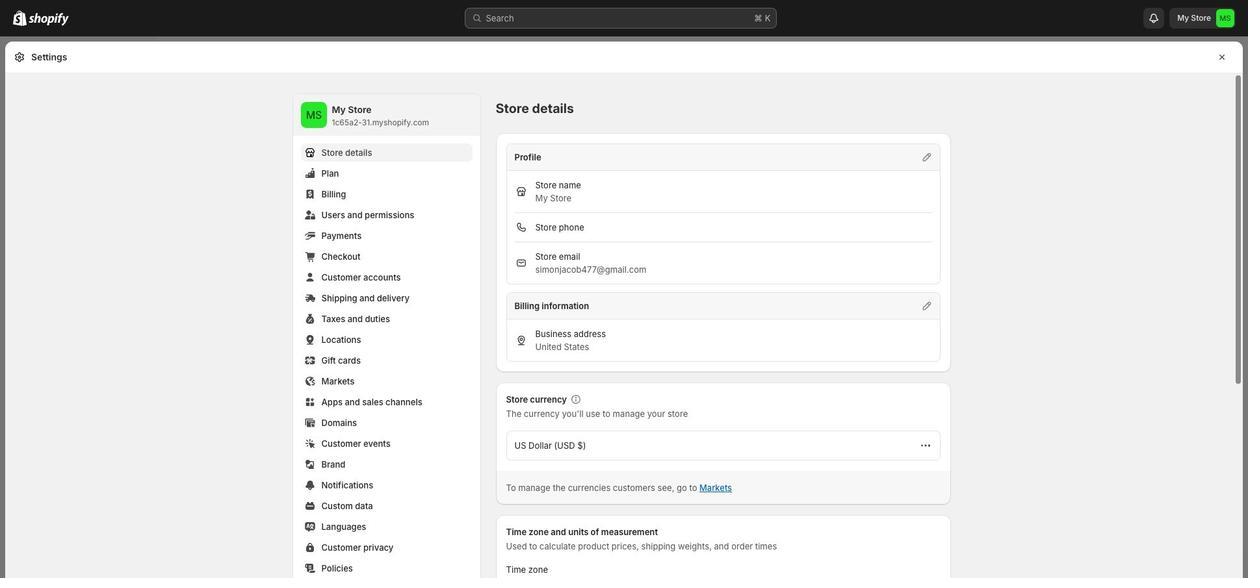 Task type: locate. For each thing, give the bounding box(es) containing it.
0 horizontal spatial my store image
[[301, 102, 327, 128]]

0 vertical spatial my store image
[[1216, 9, 1234, 27]]

1 vertical spatial my store image
[[301, 102, 327, 128]]

my store image
[[1216, 9, 1234, 27], [301, 102, 327, 128]]

shop settings menu element
[[293, 94, 480, 579]]



Task type: vqa. For each thing, say whether or not it's contained in the screenshot.
Search countries text box
no



Task type: describe. For each thing, give the bounding box(es) containing it.
shopify image
[[29, 13, 69, 26]]

my store image inside shop settings menu element
[[301, 102, 327, 128]]

shopify image
[[13, 10, 27, 26]]

settings dialog
[[5, 42, 1243, 579]]

1 horizontal spatial my store image
[[1216, 9, 1234, 27]]



